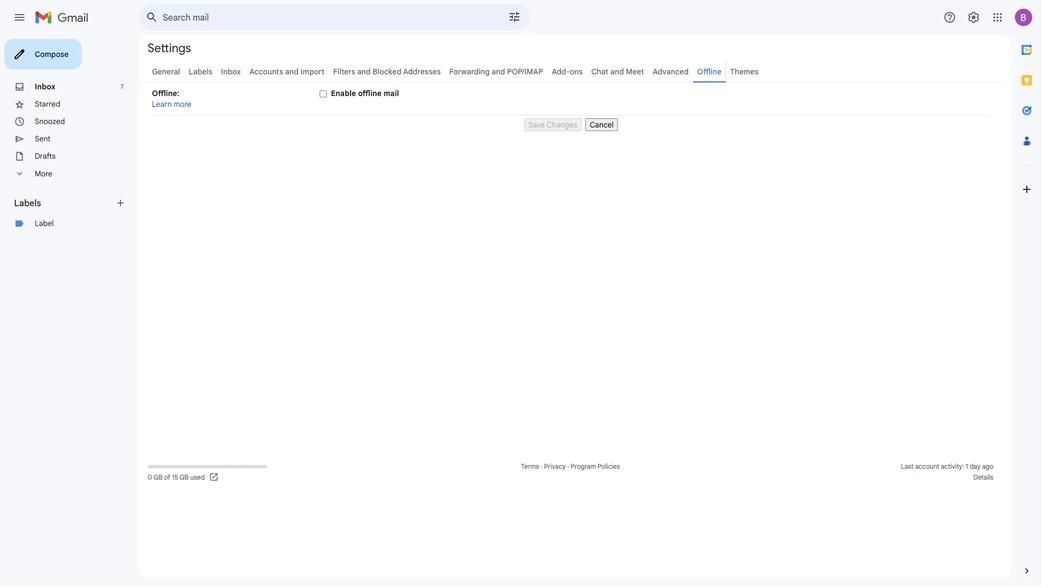 Task type: describe. For each thing, give the bounding box(es) containing it.
activity:
[[942, 463, 965, 471]]

starred link
[[35, 99, 60, 109]]

general
[[152, 67, 180, 76]]

gmail image
[[35, 7, 94, 28]]

blocked
[[373, 67, 402, 76]]

offline:
[[152, 89, 179, 98]]

labels for labels heading
[[14, 198, 41, 209]]

of
[[164, 474, 170, 482]]

2 gb from the left
[[180, 474, 189, 482]]

compose button
[[4, 39, 82, 70]]

ons
[[570, 67, 583, 76]]

filters and blocked addresses link
[[333, 67, 441, 76]]

settings image
[[968, 11, 981, 24]]

general link
[[152, 67, 180, 76]]

program policies link
[[571, 463, 620, 471]]

support image
[[944, 11, 957, 24]]

cancel button
[[586, 118, 618, 131]]

ago
[[983, 463, 994, 471]]

more button
[[0, 165, 130, 182]]

Search mail text field
[[163, 12, 478, 23]]

navigation containing save changes
[[152, 116, 991, 131]]

day
[[970, 463, 981, 471]]

themes link
[[731, 67, 759, 76]]

enable
[[331, 89, 356, 98]]

account
[[916, 463, 940, 471]]

and for filters
[[357, 67, 371, 76]]

Enable offline mail checkbox
[[320, 90, 327, 97]]

terms
[[521, 463, 539, 471]]

cancel
[[590, 120, 614, 130]]

and for accounts
[[285, 67, 299, 76]]

search mail image
[[142, 8, 162, 27]]

offline
[[698, 67, 722, 76]]

main menu image
[[13, 11, 26, 24]]

forwarding and pop/imap
[[450, 67, 543, 76]]

more
[[35, 169, 52, 179]]

pop/imap
[[507, 67, 543, 76]]

follow link to manage storage image
[[209, 472, 220, 483]]

drafts link
[[35, 152, 56, 161]]

inbox for right inbox link
[[221, 67, 241, 76]]

sent
[[35, 134, 50, 144]]

drafts
[[35, 152, 56, 161]]

policies
[[598, 463, 620, 471]]

filters and blocked addresses
[[333, 67, 441, 76]]

themes
[[731, 67, 759, 76]]

inbox link inside labels navigation
[[35, 82, 55, 92]]

details link
[[974, 474, 994, 482]]

save changes button
[[524, 118, 582, 131]]

offline: learn more
[[152, 89, 192, 109]]

save
[[529, 120, 545, 130]]

footer containing terms
[[139, 462, 1004, 483]]

2 · from the left
[[568, 463, 569, 471]]

add-ons
[[552, 67, 583, 76]]



Task type: locate. For each thing, give the bounding box(es) containing it.
advanced
[[653, 67, 689, 76]]

· right terms "link"
[[541, 463, 543, 471]]

enable offline mail
[[331, 89, 399, 98]]

last account activity: 1 day ago details
[[901, 463, 994, 482]]

add-
[[552, 67, 570, 76]]

forwarding
[[450, 67, 490, 76]]

compose
[[35, 49, 69, 59]]

1 vertical spatial inbox
[[35, 82, 55, 92]]

accounts and import
[[250, 67, 325, 76]]

terms link
[[521, 463, 539, 471]]

1 horizontal spatial inbox
[[221, 67, 241, 76]]

0 horizontal spatial labels
[[14, 198, 41, 209]]

1 horizontal spatial labels
[[189, 67, 212, 76]]

gb right 0
[[154, 474, 163, 482]]

0 vertical spatial labels
[[189, 67, 212, 76]]

1 horizontal spatial inbox link
[[221, 67, 241, 76]]

1 horizontal spatial ·
[[568, 463, 569, 471]]

labels navigation
[[0, 35, 139, 586]]

meet
[[626, 67, 644, 76]]

forwarding and pop/imap link
[[450, 67, 543, 76]]

1 and from the left
[[285, 67, 299, 76]]

inbox link
[[221, 67, 241, 76], [35, 82, 55, 92]]

inbox up "starred"
[[35, 82, 55, 92]]

offline
[[358, 89, 382, 98]]

0 horizontal spatial gb
[[154, 474, 163, 482]]

chat and meet
[[592, 67, 644, 76]]

1 gb from the left
[[154, 474, 163, 482]]

labels inside labels navigation
[[14, 198, 41, 209]]

import
[[301, 67, 325, 76]]

offline link
[[698, 67, 722, 76]]

labels heading
[[14, 198, 115, 209]]

and right chat
[[611, 67, 624, 76]]

and left the import
[[285, 67, 299, 76]]

learn
[[152, 99, 172, 109]]

add-ons link
[[552, 67, 583, 76]]

last
[[901, 463, 914, 471]]

0
[[148, 474, 152, 482]]

navigation
[[152, 116, 991, 131]]

1 horizontal spatial gb
[[180, 474, 189, 482]]

snoozed
[[35, 117, 65, 126]]

sent link
[[35, 134, 50, 144]]

inbox link right labels link
[[221, 67, 241, 76]]

labels
[[189, 67, 212, 76], [14, 198, 41, 209]]

accounts
[[250, 67, 283, 76]]

advanced link
[[653, 67, 689, 76]]

labels right general 'link'
[[189, 67, 212, 76]]

0 horizontal spatial inbox link
[[35, 82, 55, 92]]

snoozed link
[[35, 117, 65, 126]]

inbox link up "starred"
[[35, 82, 55, 92]]

1 vertical spatial inbox link
[[35, 82, 55, 92]]

used
[[190, 474, 205, 482]]

mail
[[384, 89, 399, 98]]

4 and from the left
[[611, 67, 624, 76]]

and right filters
[[357, 67, 371, 76]]

more
[[174, 99, 192, 109]]

and for forwarding
[[492, 67, 505, 76]]

privacy
[[544, 463, 566, 471]]

inbox inside labels navigation
[[35, 82, 55, 92]]

3 and from the left
[[492, 67, 505, 76]]

chat and meet link
[[592, 67, 644, 76]]

labels link
[[189, 67, 212, 76]]

·
[[541, 463, 543, 471], [568, 463, 569, 471]]

0 horizontal spatial ·
[[541, 463, 543, 471]]

inbox
[[221, 67, 241, 76], [35, 82, 55, 92]]

0 gb of 15 gb used
[[148, 474, 205, 482]]

chat
[[592, 67, 609, 76]]

gb
[[154, 474, 163, 482], [180, 474, 189, 482]]

save changes
[[529, 120, 578, 130]]

program
[[571, 463, 596, 471]]

1 vertical spatial labels
[[14, 198, 41, 209]]

label
[[35, 219, 54, 228]]

· right privacy link
[[568, 463, 569, 471]]

starred
[[35, 99, 60, 109]]

15
[[172, 474, 178, 482]]

2 and from the left
[[357, 67, 371, 76]]

0 vertical spatial inbox link
[[221, 67, 241, 76]]

privacy link
[[544, 463, 566, 471]]

and
[[285, 67, 299, 76], [357, 67, 371, 76], [492, 67, 505, 76], [611, 67, 624, 76]]

details
[[974, 474, 994, 482]]

label link
[[35, 219, 54, 228]]

gb right 15
[[180, 474, 189, 482]]

accounts and import link
[[250, 67, 325, 76]]

1
[[966, 463, 969, 471]]

addresses
[[403, 67, 441, 76]]

labels up label link
[[14, 198, 41, 209]]

settings
[[148, 40, 191, 55]]

advanced search options image
[[504, 6, 526, 28]]

labels for labels link
[[189, 67, 212, 76]]

filters
[[333, 67, 355, 76]]

inbox for inbox link in labels navigation
[[35, 82, 55, 92]]

None search field
[[139, 4, 530, 30]]

terms · privacy · program policies
[[521, 463, 620, 471]]

learn more link
[[152, 99, 192, 109]]

and left "pop/imap"
[[492, 67, 505, 76]]

1 · from the left
[[541, 463, 543, 471]]

0 horizontal spatial inbox
[[35, 82, 55, 92]]

and for chat
[[611, 67, 624, 76]]

0 vertical spatial inbox
[[221, 67, 241, 76]]

tab list
[[1012, 35, 1043, 547]]

inbox right labels link
[[221, 67, 241, 76]]

footer
[[139, 462, 1004, 483]]

7
[[120, 83, 124, 91]]

changes
[[547, 120, 578, 130]]



Task type: vqa. For each thing, say whether or not it's contained in the screenshot.
Import
yes



